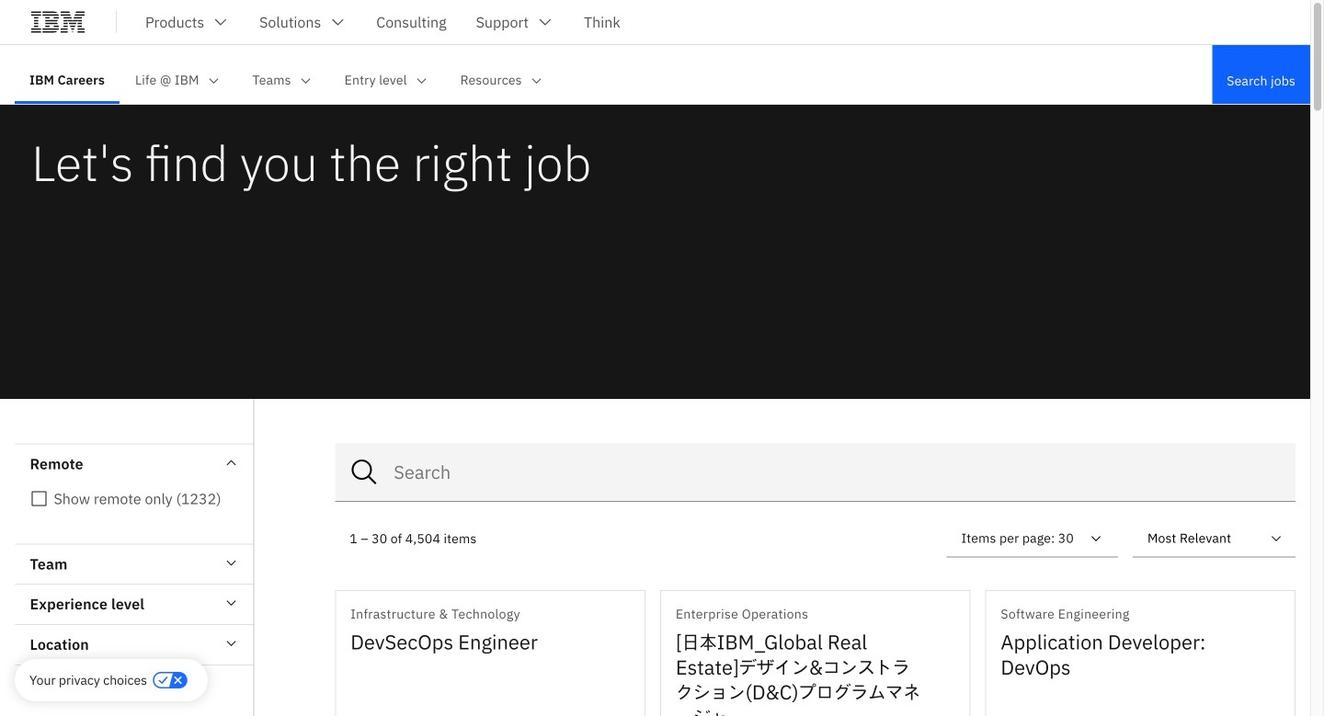 Task type: vqa. For each thing, say whether or not it's contained in the screenshot.
first Test region from the right
no



Task type: describe. For each thing, give the bounding box(es) containing it.
your privacy choices element
[[29, 670, 147, 691]]



